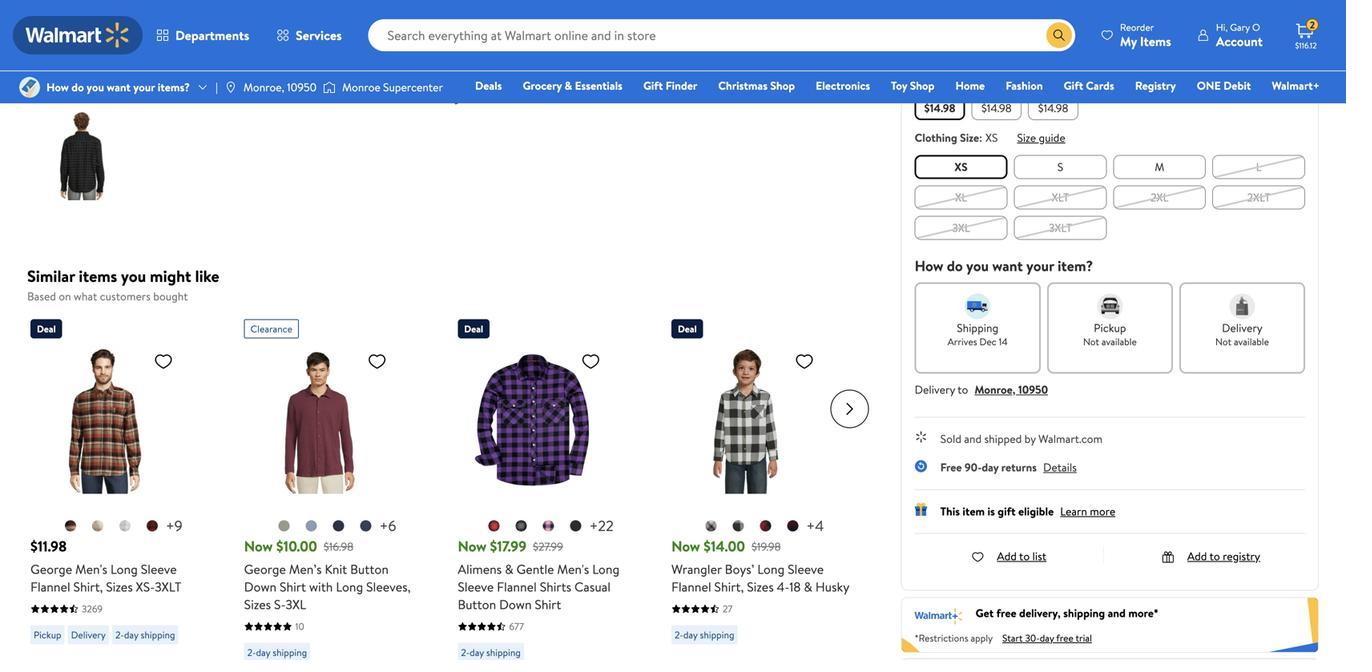 Task type: locate. For each thing, give the bounding box(es) containing it.
2 deal from the left
[[464, 322, 483, 336]]

not
[[1084, 335, 1100, 348], [1216, 335, 1232, 348]]

1 horizontal spatial shirt
[[535, 596, 561, 614]]

0 horizontal spatial shop
[[771, 78, 795, 93]]

 image
[[323, 79, 336, 95]]

1 horizontal spatial size
[[1018, 130, 1037, 145]]

xs inside button
[[955, 159, 968, 175]]

2 now from the left
[[458, 537, 487, 557]]

next slide for similar items you might like list image
[[831, 390, 869, 428]]

product group
[[30, 313, 209, 660], [244, 313, 423, 660], [458, 313, 636, 660], [672, 313, 850, 660]]

0 horizontal spatial do
[[71, 79, 84, 95]]

sold
[[941, 431, 962, 447]]

george men's long sleeve flannel shirt, sizes xs-3xlt image
[[30, 345, 180, 494]]

gary
[[1231, 20, 1250, 34]]

velljo tan plaid image
[[91, 520, 104, 533]]

1 horizontal spatial and
[[1108, 606, 1126, 621]]

3xl button
[[915, 216, 1008, 240]]

0 vertical spatial 3xl
[[953, 220, 971, 235]]

add to list button
[[972, 548, 1047, 564]]

delivery,
[[1020, 606, 1061, 621]]

3 $14.98 from the left
[[1039, 100, 1069, 116]]

1 vertical spatial want
[[993, 256, 1023, 276]]

2-
[[115, 628, 124, 642], [675, 628, 684, 642], [247, 646, 256, 660], [461, 646, 470, 660]]

do down 3xl button
[[947, 256, 963, 276]]

1 horizontal spatial 3xl
[[953, 220, 971, 235]]

now $14.00 $19.98 wrangler boys' long sleeve flannel shirt, sizes 4-18 & husky
[[672, 537, 850, 596]]

delivery inside "delivery not available"
[[1222, 320, 1263, 336]]

long down $19.98
[[758, 561, 785, 578]]

shirt, inside now $14.00 $19.98 wrangler boys' long sleeve flannel shirt, sizes 4-18 & husky
[[715, 578, 744, 596]]

want left items?
[[107, 79, 131, 95]]

medium grey plaid image
[[119, 520, 131, 533]]

1 horizontal spatial 3xlt
[[1049, 220, 1072, 235]]

departments
[[176, 26, 249, 44]]

2 horizontal spatial &
[[804, 578, 813, 596]]

red mark plaid image
[[146, 520, 159, 533]]

monroe, right '|'
[[244, 79, 284, 95]]

available inside pickup not available
[[1102, 335, 1137, 348]]

2 not from the left
[[1216, 335, 1232, 348]]

0 vertical spatial pickup
[[1094, 320, 1127, 336]]

1 horizontal spatial deal
[[464, 322, 483, 336]]

gift finder
[[644, 78, 698, 93]]

add to registry button
[[1162, 548, 1261, 564]]

one debit
[[1197, 78, 1252, 93]]

black
[[949, 28, 974, 44]]

1 flannel from the left
[[30, 578, 70, 596]]

add left the registry
[[1188, 548, 1208, 564]]

departments button
[[143, 16, 263, 55]]

2 horizontal spatial delivery
[[1222, 320, 1263, 336]]

1 vertical spatial pickup
[[34, 628, 61, 642]]

1 horizontal spatial 10950
[[1019, 382, 1048, 397]]

long down medium grey plaid "image"
[[111, 561, 138, 578]]

0 horizontal spatial your
[[133, 79, 155, 95]]

$14.98 button
[[915, 54, 965, 120], [972, 54, 1022, 120], [1029, 54, 1079, 120]]

1 horizontal spatial you
[[121, 265, 146, 287]]

free right get
[[997, 606, 1017, 621]]

2-day shipping down 27
[[675, 628, 735, 642]]

customers
[[100, 289, 151, 304]]

not down intent image for delivery
[[1216, 335, 1232, 348]]

gift left the cards
[[1064, 78, 1084, 93]]

not inside "delivery not available"
[[1216, 335, 1232, 348]]

christmas
[[718, 78, 768, 93]]

how down walmart image at the left top
[[46, 79, 69, 95]]

2 available from the left
[[1234, 335, 1270, 348]]

size up xs button
[[960, 130, 980, 145]]

xs down clothing size : xs
[[955, 159, 968, 175]]

now up the wrangler
[[672, 537, 700, 557]]

$14.98 button down soot
[[972, 54, 1022, 120]]

sleeve down +4
[[788, 561, 824, 578]]

2 $14.98 from the left
[[982, 100, 1012, 116]]

10950 up by
[[1019, 382, 1048, 397]]

shirt,
[[73, 578, 103, 596], [715, 578, 744, 596]]

2 horizontal spatial $14.98 button
[[1029, 54, 1079, 120]]

2-day shipping for now $14.00
[[675, 628, 735, 642]]

now inside now $17.99 $27.99 alimens & gentle men's long sleeve flannel shirts casual button down shirt
[[458, 537, 487, 557]]

pickup for pickup
[[34, 628, 61, 642]]

0 vertical spatial how
[[46, 79, 69, 95]]

90-
[[965, 460, 982, 475]]

2 men's from the left
[[557, 561, 589, 578]]

0 horizontal spatial 3xl
[[286, 596, 306, 614]]

men's inside now $17.99 $27.99 alimens & gentle men's long sleeve flannel shirts casual button down shirt
[[557, 561, 589, 578]]

1 horizontal spatial how
[[915, 256, 944, 276]]

1 horizontal spatial do
[[947, 256, 963, 276]]

1 shop from the left
[[771, 78, 795, 93]]

now inside now $10.00 $16.98 george men's knit button down shirt with long sleeves, sizes s-3xl
[[244, 537, 273, 557]]

pickup
[[1094, 320, 1127, 336], [34, 628, 61, 642]]

want down 3xl button
[[993, 256, 1023, 276]]

1 vertical spatial monroe,
[[975, 382, 1016, 397]]

 image down walmart image at the left top
[[19, 77, 40, 98]]

clothing size : xs
[[915, 130, 998, 145]]

debit
[[1224, 78, 1252, 93]]

your left items?
[[133, 79, 155, 95]]

shop
[[771, 78, 795, 93], [910, 78, 935, 93]]

long inside now $17.99 $27.99 alimens & gentle men's long sleeve flannel shirts casual button down shirt
[[593, 561, 620, 578]]

+6
[[380, 516, 396, 536]]

flannel down $11.98
[[30, 578, 70, 596]]

2- for now $17.99
[[461, 646, 470, 660]]

flannel left boys'
[[672, 578, 712, 596]]

sizes inside now $10.00 $16.98 george men's knit button down shirt with long sleeves, sizes s-3xl
[[244, 596, 271, 614]]

size
[[960, 130, 980, 145], [1018, 130, 1037, 145]]

shipping down xs-
[[141, 628, 175, 642]]

not for pickup
[[1084, 335, 1100, 348]]

shirt, up the 3269
[[73, 578, 103, 596]]

soot
[[977, 28, 1000, 44]]

 image for how do you want your items?
[[19, 77, 40, 98]]

now left '$10.00'
[[244, 537, 273, 557]]

$14.98 button right toy
[[915, 54, 965, 120]]

1 $14.98 from the left
[[925, 100, 956, 116]]

1 horizontal spatial button
[[458, 596, 496, 614]]

0 horizontal spatial sizes
[[106, 578, 133, 596]]

0 horizontal spatial how
[[46, 79, 69, 95]]

alimens & gentle men's long sleeve flannel shirts casual button down shirt image
[[458, 345, 607, 494]]

1 vertical spatial xs
[[955, 159, 968, 175]]

you up the 'intent image for shipping'
[[967, 256, 989, 276]]

2
[[1310, 18, 1316, 32]]

gift for gift cards
[[1064, 78, 1084, 93]]

2 horizontal spatial you
[[967, 256, 989, 276]]

clearance
[[251, 322, 293, 336]]

men's up the 3269
[[75, 561, 107, 578]]

long inside now $10.00 $16.98 george men's knit button down shirt with long sleeves, sizes s-3xl
[[336, 578, 363, 596]]

home link
[[949, 77, 993, 94]]

1 shirt, from the left
[[73, 578, 103, 596]]

long right the with
[[336, 578, 363, 596]]

1 horizontal spatial  image
[[224, 81, 237, 94]]

1 george from the left
[[30, 561, 72, 578]]

+22
[[590, 516, 614, 536]]

pickup inside pickup not available
[[1094, 320, 1127, 336]]

$17.99
[[490, 537, 527, 557]]

2- for now $10.00
[[247, 646, 256, 660]]

1 horizontal spatial &
[[565, 78, 572, 93]]

0 horizontal spatial 3xlt
[[155, 578, 181, 596]]

0 horizontal spatial button
[[350, 561, 389, 578]]

3 deal from the left
[[678, 322, 697, 336]]

1 vertical spatial do
[[947, 256, 963, 276]]

0 horizontal spatial men's
[[75, 561, 107, 578]]

1 horizontal spatial free
[[1057, 632, 1074, 645]]

gift for gift finder
[[644, 78, 663, 93]]

2- for now $14.00
[[675, 628, 684, 642]]

clothing size list
[[912, 152, 1309, 243]]

now
[[244, 537, 273, 557], [458, 537, 487, 557], [672, 537, 700, 557]]

3xl
[[953, 220, 971, 235], [286, 596, 306, 614]]

shirt, up 27
[[715, 578, 744, 596]]

george men's knit button down shirt with long sleeves, sizes s-3xl image
[[244, 345, 393, 494]]

xs button
[[915, 155, 1008, 179]]

you up the customers
[[121, 265, 146, 287]]

search icon image
[[1053, 29, 1066, 42]]

gift inside gift cards "link"
[[1064, 78, 1084, 93]]

0 horizontal spatial gift
[[644, 78, 663, 93]]

$14.98 up guide
[[1039, 100, 1069, 116]]

2 horizontal spatial sizes
[[747, 578, 774, 596]]

1 horizontal spatial sizes
[[244, 596, 271, 614]]

1 horizontal spatial xs
[[986, 130, 998, 145]]

0 horizontal spatial add
[[997, 548, 1017, 564]]

shirt left the with
[[280, 578, 306, 596]]

2-day shipping for now $10.00
[[247, 646, 307, 660]]

sleeve down red mark plaid 'image'
[[141, 561, 177, 578]]

0 horizontal spatial you
[[87, 79, 104, 95]]

shop for toy shop
[[910, 78, 935, 93]]

3 flannel from the left
[[672, 578, 712, 596]]

 image
[[19, 77, 40, 98], [224, 81, 237, 94]]

4 product group from the left
[[672, 313, 850, 660]]

now up alimens
[[458, 537, 487, 557]]

sizes
[[106, 578, 133, 596], [747, 578, 774, 596], [244, 596, 271, 614]]

guide
[[1039, 130, 1066, 145]]

1 men's from the left
[[75, 561, 107, 578]]

shipping up trial
[[1064, 606, 1106, 621]]

a a red image
[[488, 520, 501, 533]]

long down available in additional 22 variants element
[[593, 561, 620, 578]]

do down walmart image at the left top
[[71, 79, 84, 95]]

sleeve inside now $14.00 $19.98 wrangler boys' long sleeve flannel shirt, sizes 4-18 & husky
[[788, 561, 824, 578]]

1 now from the left
[[244, 537, 273, 557]]

1 horizontal spatial your
[[1027, 256, 1055, 276]]

1 horizontal spatial men's
[[557, 561, 589, 578]]

shop right 'christmas'
[[771, 78, 795, 93]]

now for now $17.99
[[458, 537, 487, 557]]

1 gift from the left
[[644, 78, 663, 93]]

pickup inside product group
[[34, 628, 61, 642]]

0 horizontal spatial to
[[958, 382, 969, 397]]

shop right toy
[[910, 78, 935, 93]]

$14.98
[[925, 100, 956, 116], [982, 100, 1012, 116], [1039, 100, 1069, 116]]

14
[[999, 335, 1008, 348]]

1 horizontal spatial down
[[499, 596, 532, 614]]

men's down $27.99 in the bottom of the page
[[557, 561, 589, 578]]

0 horizontal spatial shirt,
[[73, 578, 103, 596]]

down inside now $17.99 $27.99 alimens & gentle men's long sleeve flannel shirts casual button down shirt
[[499, 596, 532, 614]]

gift inside gift finder link
[[644, 78, 663, 93]]

0 horizontal spatial down
[[244, 578, 277, 596]]

to left list
[[1020, 548, 1030, 564]]

to for registry
[[1210, 548, 1221, 564]]

do for how do you want your items?
[[71, 79, 84, 95]]

0 horizontal spatial sleeve
[[141, 561, 177, 578]]

sleeve down $17.99
[[458, 578, 494, 596]]

xs right :
[[986, 130, 998, 145]]

george inside $11.98 george men's long sleeve flannel shirt, sizes xs-3xlt
[[30, 561, 72, 578]]

1 deal from the left
[[37, 322, 56, 336]]

george men's long sleeve flannel shirts, 2-pack, sizes s-2xl image
[[252, 0, 765, 166]]

& right '18' at the right bottom of page
[[804, 578, 813, 596]]

monroe supercenter
[[342, 79, 443, 95]]

3xl inside now $10.00 $16.98 george men's knit button down shirt with long sleeves, sizes s-3xl
[[286, 596, 306, 614]]

product group containing +22
[[458, 313, 636, 660]]

2 horizontal spatial now
[[672, 537, 700, 557]]

1 horizontal spatial monroe,
[[975, 382, 1016, 397]]

walmart+
[[1272, 78, 1320, 93]]

1 horizontal spatial delivery
[[915, 382, 956, 397]]

2 horizontal spatial sleeve
[[788, 561, 824, 578]]

shipping down 10 on the left bottom of page
[[273, 646, 307, 660]]

long inside now $14.00 $19.98 wrangler boys' long sleeve flannel shirt, sizes 4-18 & husky
[[758, 561, 785, 578]]

0 vertical spatial and
[[965, 431, 982, 447]]

shipping down the 677 at the bottom of page
[[486, 646, 521, 660]]

size left guide
[[1018, 130, 1037, 145]]

0 horizontal spatial flannel
[[30, 578, 70, 596]]

george men's long sleeve flannel shirts, 2-pack, sizes s-2xl - image 4 of 5 image
[[35, 3, 129, 97]]

how do you want your items?
[[46, 79, 190, 95]]

down up the 677 at the bottom of page
[[499, 596, 532, 614]]

Walmart Site-Wide search field
[[368, 19, 1076, 51]]

2-day shipping down 10 on the left bottom of page
[[247, 646, 307, 660]]

free 90-day returns details
[[941, 460, 1077, 475]]

my
[[1120, 32, 1137, 50]]

$14.98 up clothing
[[925, 100, 956, 116]]

*restrictions apply
[[915, 632, 993, 645]]

 image for monroe, 10950
[[224, 81, 237, 94]]

george up s-
[[244, 561, 286, 578]]

delivery
[[1222, 320, 1263, 336], [915, 382, 956, 397], [71, 628, 106, 642]]

1 horizontal spatial pickup
[[1094, 320, 1127, 336]]

similar items you might like based on what customers bought
[[27, 265, 219, 304]]

long inside $11.98 george men's long sleeve flannel shirt, sizes xs-3xlt
[[111, 561, 138, 578]]

shirt down gentle
[[535, 596, 561, 614]]

button down alimens
[[458, 596, 496, 614]]

$14.98 up :
[[982, 100, 1012, 116]]

your left item?
[[1027, 256, 1055, 276]]

$10.00
[[276, 537, 317, 557]]

walmart.com
[[1039, 431, 1103, 447]]

your
[[133, 79, 155, 95], [1027, 256, 1055, 276]]

3xlt down "xlt" button
[[1049, 220, 1072, 235]]

pickup for pickup not available
[[1094, 320, 1127, 336]]

available in additional 9 variants element
[[166, 516, 183, 536]]

is
[[988, 504, 995, 519]]

walmart image
[[26, 22, 130, 48]]

0 horizontal spatial pickup
[[34, 628, 61, 642]]

& down $17.99
[[505, 561, 514, 578]]

down left men's
[[244, 578, 277, 596]]

3 now from the left
[[672, 537, 700, 557]]

you inside similar items you might like based on what customers bought
[[121, 265, 146, 287]]

1 horizontal spatial not
[[1216, 335, 1232, 348]]

1 horizontal spatial to
[[1020, 548, 1030, 564]]

0 vertical spatial your
[[133, 79, 155, 95]]

0 horizontal spatial $14.98
[[925, 100, 956, 116]]

$14.98 button left the cards
[[1029, 54, 1079, 120]]

button right knit
[[350, 561, 389, 578]]

1 vertical spatial 3xlt
[[155, 578, 181, 596]]

learn more button
[[1061, 504, 1116, 519]]

deal for $14.00
[[678, 322, 697, 336]]

1 horizontal spatial add
[[1188, 548, 1208, 564]]

sizes left s-
[[244, 596, 271, 614]]

shipping down 27
[[700, 628, 735, 642]]

free left trial
[[1057, 632, 1074, 645]]

3xl down xl button
[[953, 220, 971, 235]]

1 add from the left
[[997, 548, 1017, 564]]

0 horizontal spatial shirt
[[280, 578, 306, 596]]

2xl button
[[1114, 185, 1206, 209]]

0 horizontal spatial $14.98 button
[[915, 54, 965, 120]]

available down intent image for pickup at the top
[[1102, 335, 1137, 348]]

flannel inside now $14.00 $19.98 wrangler boys' long sleeve flannel shirt, sizes 4-18 & husky
[[672, 578, 712, 596]]

1 vertical spatial delivery
[[915, 382, 956, 397]]

1 horizontal spatial george
[[244, 561, 286, 578]]

0 vertical spatial want
[[107, 79, 131, 95]]

day inside get free delivery, shipping and more* banner
[[1040, 632, 1055, 645]]

1 vertical spatial 10950
[[1019, 382, 1048, 397]]

1 horizontal spatial sleeve
[[458, 578, 494, 596]]

pickup not available
[[1084, 320, 1137, 348]]

0 horizontal spatial size
[[960, 130, 980, 145]]

flannel left shirts
[[497, 578, 537, 596]]

0 horizontal spatial 10950
[[287, 79, 317, 95]]

1 not from the left
[[1084, 335, 1100, 348]]

boys'
[[725, 561, 755, 578]]

1 vertical spatial 3xl
[[286, 596, 306, 614]]

and right sold
[[965, 431, 982, 447]]

1 product group from the left
[[30, 313, 209, 660]]

0 vertical spatial free
[[997, 606, 1017, 621]]

add to favorites list, george men's long sleeve flannel shirt, sizes xs-3xlt image
[[154, 351, 173, 372]]

and left the more*
[[1108, 606, 1126, 621]]

now inside now $14.00 $19.98 wrangler boys' long sleeve flannel shirt, sizes 4-18 & husky
[[672, 537, 700, 557]]

2 vertical spatial delivery
[[71, 628, 106, 642]]

available inside "delivery not available"
[[1234, 335, 1270, 348]]

& right grocery
[[565, 78, 572, 93]]

dark navy stripe image
[[360, 520, 372, 533]]

bought
[[153, 289, 188, 304]]

shipping for +6
[[273, 646, 307, 660]]

1 available from the left
[[1102, 335, 1137, 348]]

1 horizontal spatial $14.98 button
[[972, 54, 1022, 120]]

2 shirt, from the left
[[715, 578, 744, 596]]

gift left finder
[[644, 78, 663, 93]]

add left list
[[997, 548, 1017, 564]]

delivery up sold
[[915, 382, 956, 397]]

supercenter
[[383, 79, 443, 95]]

0 horizontal spatial now
[[244, 537, 273, 557]]

1 horizontal spatial now
[[458, 537, 487, 557]]

1 $14.98 button from the left
[[915, 54, 965, 120]]

2-day shipping down the 677 at the bottom of page
[[461, 646, 521, 660]]

sleeve inside $11.98 george men's long sleeve flannel shirt, sizes xs-3xlt
[[141, 561, 177, 578]]

2 horizontal spatial $14.98
[[1039, 100, 1069, 116]]

2 horizontal spatial flannel
[[672, 578, 712, 596]]

toy
[[891, 78, 908, 93]]

how
[[46, 79, 69, 95], [915, 256, 944, 276]]

0 vertical spatial button
[[350, 561, 389, 578]]

delivery down the 3269
[[71, 628, 106, 642]]

2 shop from the left
[[910, 78, 935, 93]]

george down $11.98
[[30, 561, 72, 578]]

shipping for +22
[[486, 646, 521, 660]]

delivery down intent image for delivery
[[1222, 320, 1263, 336]]

0 horizontal spatial available
[[1102, 335, 1137, 348]]

1 horizontal spatial want
[[993, 256, 1023, 276]]

2-day shipping
[[115, 628, 175, 642], [675, 628, 735, 642], [247, 646, 307, 660], [461, 646, 521, 660]]

2 george from the left
[[244, 561, 286, 578]]

1 vertical spatial and
[[1108, 606, 1126, 621]]

0 horizontal spatial george
[[30, 561, 72, 578]]

how for how do you want your item?
[[915, 256, 944, 276]]

10950 down services popup button
[[287, 79, 317, 95]]

sizes left 4-
[[747, 578, 774, 596]]

 image right '|'
[[224, 81, 237, 94]]

grocery & essentials link
[[516, 77, 630, 94]]

size guide
[[1018, 130, 1066, 145]]

gift finder link
[[636, 77, 705, 94]]

1 horizontal spatial shirt,
[[715, 578, 744, 596]]

o
[[1253, 20, 1261, 34]]

3xlt down the +9
[[155, 578, 181, 596]]

not down intent image for pickup at the top
[[1084, 335, 1100, 348]]

deal for $17.99
[[464, 322, 483, 336]]

0 horizontal spatial deal
[[37, 322, 56, 336]]

delivery for to
[[915, 382, 956, 397]]

2 gift from the left
[[1064, 78, 1084, 93]]

flannel
[[30, 578, 70, 596], [497, 578, 537, 596], [672, 578, 712, 596]]

2 flannel from the left
[[497, 578, 537, 596]]

|
[[216, 79, 218, 95]]

you down walmart image at the left top
[[87, 79, 104, 95]]

1 horizontal spatial $14.98
[[982, 100, 1012, 116]]

xs
[[986, 130, 998, 145], [955, 159, 968, 175]]

0 horizontal spatial not
[[1084, 335, 1100, 348]]

available for pickup
[[1102, 335, 1137, 348]]

trial
[[1076, 632, 1092, 645]]

deal
[[37, 322, 56, 336], [464, 322, 483, 336], [678, 322, 697, 336]]

*restrictions
[[915, 632, 969, 645]]

sizes inside $11.98 george men's long sleeve flannel shirt, sizes xs-3xlt
[[106, 578, 133, 596]]

gift cards link
[[1057, 77, 1122, 94]]

phantom plaid image
[[732, 520, 745, 533]]

0 horizontal spatial want
[[107, 79, 131, 95]]

how down 3xl button
[[915, 256, 944, 276]]

3xlt inside $11.98 george men's long sleeve flannel shirt, sizes xs-3xlt
[[155, 578, 181, 596]]

0 horizontal spatial  image
[[19, 77, 40, 98]]

shipping for +4
[[700, 628, 735, 642]]

learn
[[1061, 504, 1088, 519]]

available down intent image for delivery
[[1234, 335, 1270, 348]]

to for list
[[1020, 548, 1030, 564]]

0 vertical spatial monroe,
[[244, 79, 284, 95]]

2 add from the left
[[1188, 548, 1208, 564]]

3 product group from the left
[[458, 313, 636, 660]]

deal for george
[[37, 322, 56, 336]]

to down arrives
[[958, 382, 969, 397]]

1 horizontal spatial flannel
[[497, 578, 537, 596]]

get free delivery, shipping and more*
[[976, 606, 1159, 621]]

to left the registry
[[1210, 548, 1221, 564]]

l button
[[1213, 155, 1306, 179]]

by
[[1025, 431, 1036, 447]]

1 vertical spatial your
[[1027, 256, 1055, 276]]

1 horizontal spatial shop
[[910, 78, 935, 93]]

1 horizontal spatial available
[[1234, 335, 1270, 348]]

2 product group from the left
[[244, 313, 423, 660]]

sizes left xs-
[[106, 578, 133, 596]]

returns
[[1002, 460, 1037, 475]]

not inside pickup not available
[[1084, 335, 1100, 348]]

3xl up 10 on the left bottom of page
[[286, 596, 306, 614]]

monroe, down dec
[[975, 382, 1016, 397]]

gifting made easy image
[[915, 503, 928, 516]]



Task type: describe. For each thing, give the bounding box(es) containing it.
button inside now $17.99 $27.99 alimens & gentle men's long sleeve flannel shirts casual button down shirt
[[458, 596, 496, 614]]

$19.98
[[752, 539, 781, 554]]

shipping inside get free delivery, shipping and more* banner
[[1064, 606, 1106, 621]]

0 vertical spatial 10950
[[287, 79, 317, 95]]

2 $14.98 button from the left
[[972, 54, 1022, 120]]

xs-
[[136, 578, 155, 596]]

10
[[296, 620, 304, 634]]

do for how do you want your item?
[[947, 256, 963, 276]]

items
[[1141, 32, 1172, 50]]

dark navy geo image
[[332, 520, 345, 533]]

hi, gary o account
[[1217, 20, 1263, 50]]

button inside now $10.00 $16.98 george men's knit button down shirt with long sleeves, sizes s-3xl
[[350, 561, 389, 578]]

knit
[[325, 561, 347, 578]]

finder
[[666, 78, 698, 93]]

green artichoke image
[[278, 520, 291, 533]]

xlt
[[1052, 189, 1069, 205]]

start
[[1003, 632, 1023, 645]]

0 horizontal spatial monroe,
[[244, 79, 284, 95]]

to for monroe,
[[958, 382, 969, 397]]

christmas shop link
[[711, 77, 802, 94]]

clothing
[[915, 130, 958, 145]]

you for how do you want your item?
[[967, 256, 989, 276]]

orange plaid image
[[64, 520, 77, 533]]

& inside now $17.99 $27.99 alimens & gentle men's long sleeve flannel shirts casual button down shirt
[[505, 561, 514, 578]]

how for how do you want your items?
[[46, 79, 69, 95]]

shipped
[[985, 431, 1022, 447]]

+4
[[807, 516, 824, 536]]

product group containing +4
[[672, 313, 850, 660]]

you for how do you want your items?
[[87, 79, 104, 95]]

3xl inside button
[[953, 220, 971, 235]]

down inside now $10.00 $16.98 george men's knit button down shirt with long sleeves, sizes s-3xl
[[244, 578, 277, 596]]

men's inside $11.98 george men's long sleeve flannel shirt, sizes xs-3xlt
[[75, 561, 107, 578]]

add to favorites list, alimens & gentle men's long sleeve flannel shirts casual button down shirt image
[[581, 351, 601, 372]]

items
[[79, 265, 117, 287]]

apply
[[971, 632, 993, 645]]

$27.99
[[533, 539, 563, 554]]

rhubarb plaid image
[[759, 520, 772, 533]]

list
[[1033, 548, 1047, 564]]

based
[[27, 289, 56, 304]]

hi,
[[1217, 20, 1228, 34]]

product group containing +6
[[244, 313, 423, 660]]

monroe
[[342, 79, 381, 95]]

2xl
[[1151, 189, 1169, 205]]

services button
[[263, 16, 356, 55]]

s-
[[274, 596, 286, 614]]

1 vertical spatial free
[[1057, 632, 1074, 645]]

gift cards
[[1064, 78, 1115, 93]]

your for items?
[[133, 79, 155, 95]]

christmas shop
[[718, 78, 795, 93]]

delivery not available
[[1216, 320, 1270, 348]]

reorder my items
[[1120, 20, 1172, 50]]

delivery for not
[[1222, 320, 1263, 336]]

flannel inside now $17.99 $27.99 alimens & gentle men's long sleeve flannel shirts casual button down shirt
[[497, 578, 537, 596]]

up to sixty percent off deals. shop now. image
[[915, 0, 1306, 19]]

3 $14.98 button from the left
[[1029, 54, 1079, 120]]

$14.00
[[704, 537, 745, 557]]

want for item?
[[993, 256, 1023, 276]]

available for delivery
[[1234, 335, 1270, 348]]

xl button
[[915, 185, 1008, 209]]

s button
[[1014, 155, 1107, 179]]

3xlt inside 3xlt button
[[1049, 220, 1072, 235]]

xl
[[956, 189, 968, 205]]

fashion
[[1006, 78, 1043, 93]]

on
[[59, 289, 71, 304]]

monroe, 10950 button
[[975, 382, 1048, 397]]

30-
[[1026, 632, 1040, 645]]

m
[[1155, 159, 1165, 175]]

product group containing +9
[[30, 313, 209, 660]]

2xlt button
[[1213, 185, 1306, 209]]

add for add to registry
[[1188, 548, 1208, 564]]

this item is gift eligible learn more
[[941, 504, 1116, 519]]

available in additional 22 variants element
[[590, 516, 614, 536]]

husky
[[816, 578, 850, 596]]

now $10.00 $16.98 george men's knit button down shirt with long sleeves, sizes s-3xl
[[244, 537, 411, 614]]

sleeve inside now $17.99 $27.99 alimens & gentle men's long sleeve flannel shirts casual button down shirt
[[458, 578, 494, 596]]

l
[[1257, 159, 1262, 175]]

sold and shipped by walmart.com
[[941, 431, 1103, 447]]

your for item?
[[1027, 256, 1055, 276]]

alimens
[[458, 561, 502, 578]]

4-
[[777, 578, 790, 596]]

sizes inside now $14.00 $19.98 wrangler boys' long sleeve flannel shirt, sizes 4-18 & husky
[[747, 578, 774, 596]]

monroe, 10950
[[244, 79, 317, 95]]

& inside grocery & essentials link
[[565, 78, 572, 93]]

2-day shipping for now $17.99
[[461, 646, 521, 660]]

what
[[74, 289, 97, 304]]

more
[[1090, 504, 1116, 519]]

weathered blue geo image
[[305, 520, 318, 533]]

add to favorites list, wrangler boys' long sleeve flannel shirt, sizes 4-18 & husky image
[[795, 351, 814, 372]]

shirt, inside $11.98 george men's long sleeve flannel shirt, sizes xs-3xlt
[[73, 578, 103, 596]]

0 horizontal spatial and
[[965, 431, 982, 447]]

2xlt
[[1248, 189, 1271, 205]]

size guide button
[[1018, 130, 1066, 145]]

now $17.99 $27.99 alimens & gentle men's long sleeve flannel shirts casual button down shirt
[[458, 537, 620, 614]]

b pink image
[[542, 520, 555, 533]]

home
[[956, 78, 985, 93]]

cards
[[1086, 78, 1115, 93]]

2 size from the left
[[1018, 130, 1037, 145]]

similar
[[27, 265, 75, 287]]

black soot plaid/brown plaid
[[949, 28, 1087, 44]]

$16.98
[[324, 539, 354, 554]]

george men's long sleeve flannel shirts, 2-pack, sizes s-2xl - image 5 of 5 image
[[35, 107, 129, 200]]

z-dark gray image
[[570, 520, 582, 533]]

dec
[[980, 335, 997, 348]]

0 horizontal spatial free
[[997, 606, 1017, 621]]

toy shop
[[891, 78, 935, 93]]

george inside now $10.00 $16.98 george men's knit button down shirt with long sleeves, sizes s-3xl
[[244, 561, 286, 578]]

intent image for shipping image
[[965, 294, 991, 319]]

add to favorites list, george men's knit button down shirt with long sleeves, sizes s-3xl image
[[368, 351, 387, 372]]

& inside now $14.00 $19.98 wrangler boys' long sleeve flannel shirt, sizes 4-18 & husky
[[804, 578, 813, 596]]

details button
[[1044, 460, 1077, 475]]

item?
[[1058, 256, 1094, 276]]

now for now $10.00
[[244, 537, 273, 557]]

Search search field
[[368, 19, 1076, 51]]

you for similar items you might like based on what customers bought
[[121, 265, 146, 287]]

walmart+ link
[[1265, 77, 1327, 94]]

1 size from the left
[[960, 130, 980, 145]]

$11.98
[[30, 537, 67, 557]]

now for now $14.00
[[672, 537, 700, 557]]

shirt inside now $17.99 $27.99 alimens & gentle men's long sleeve flannel shirts casual button down shirt
[[535, 596, 561, 614]]

free
[[941, 460, 962, 475]]

shirt inside now $10.00 $16.98 george men's knit button down shirt with long sleeves, sizes s-3xl
[[280, 578, 306, 596]]

$11.98 george men's long sleeve flannel shirt, sizes xs-3xlt
[[30, 537, 181, 596]]

available in additional 6 variants element
[[380, 516, 396, 536]]

flannel inside $11.98 george men's long sleeve flannel shirt, sizes xs-3xlt
[[30, 578, 70, 596]]

intent image for delivery image
[[1230, 294, 1256, 319]]

0 horizontal spatial delivery
[[71, 628, 106, 642]]

add for add to list
[[997, 548, 1017, 564]]

xlt button
[[1014, 185, 1107, 209]]

3xlt button
[[1014, 216, 1107, 240]]

walmart plus image
[[915, 606, 963, 625]]

color list
[[912, 50, 1309, 123]]

shipping
[[957, 320, 999, 336]]

one debit link
[[1190, 77, 1259, 94]]

item
[[963, 504, 985, 519]]

get
[[976, 606, 994, 621]]

not for delivery
[[1216, 335, 1232, 348]]

might
[[150, 265, 191, 287]]

fashion link
[[999, 77, 1051, 94]]

available in additional 4 variants element
[[807, 516, 824, 536]]

shop for christmas shop
[[771, 78, 795, 93]]

wine plaid image
[[787, 520, 800, 533]]

get free delivery, shipping and more* banner
[[902, 597, 1319, 653]]

eligible
[[1019, 504, 1054, 519]]

gift
[[998, 504, 1016, 519]]

plaid/brown
[[1003, 28, 1061, 44]]

intent image for pickup image
[[1098, 294, 1123, 319]]

registry link
[[1128, 77, 1184, 94]]

a gray image
[[515, 520, 528, 533]]

wrangler boys' long sleeve flannel shirt, sizes 4-18 & husky image
[[672, 345, 821, 494]]

americana plaid image
[[705, 520, 718, 533]]

0 vertical spatial xs
[[986, 130, 998, 145]]

2-day shipping down xs-
[[115, 628, 175, 642]]

more*
[[1129, 606, 1159, 621]]

and inside banner
[[1108, 606, 1126, 621]]

add to list
[[997, 548, 1047, 564]]

+9
[[166, 516, 183, 536]]

casual
[[575, 578, 611, 596]]

want for items?
[[107, 79, 131, 95]]



Task type: vqa. For each thing, say whether or not it's contained in the screenshot.


